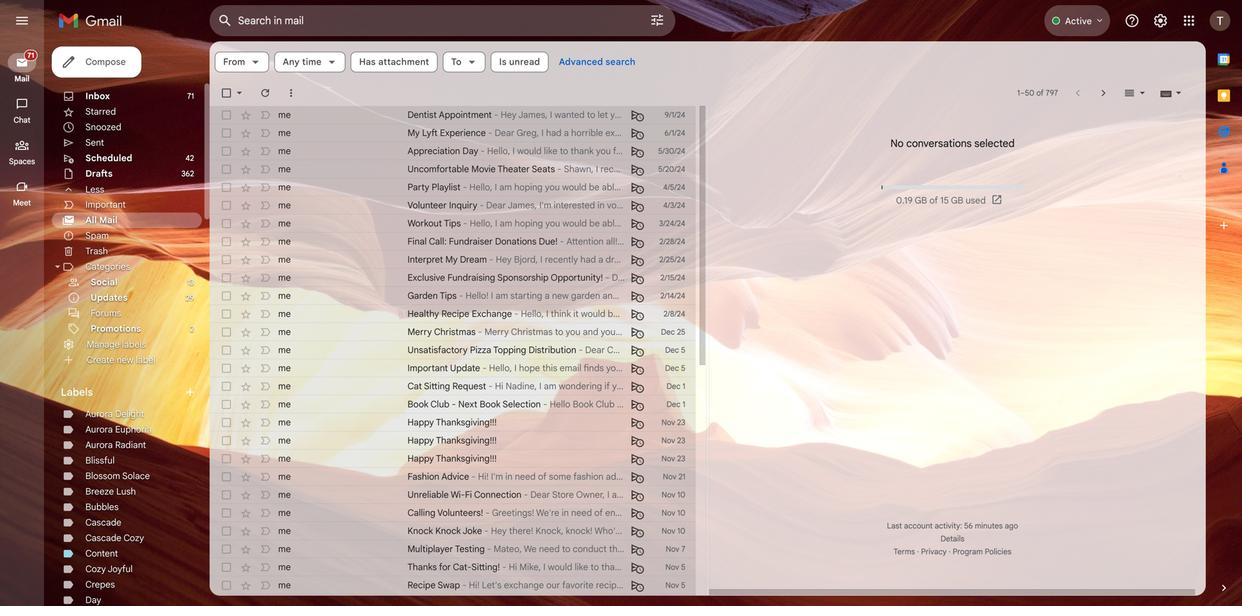 Task type: vqa. For each thing, say whether or not it's contained in the screenshot.
'NEW'
yes



Task type: describe. For each thing, give the bounding box(es) containing it.
0 vertical spatial 71
[[27, 51, 34, 60]]

nov 5 for thanks for cat-sitting! -
[[665, 563, 685, 573]]

chat heading
[[0, 115, 44, 126]]

wi-
[[451, 490, 465, 501]]

trash
[[85, 246, 108, 257]]

13
[[187, 278, 194, 288]]

- down connection
[[486, 508, 490, 519]]

me for healthy recipe exchange -
[[278, 309, 291, 320]]

mail heading
[[0, 74, 44, 84]]

older image
[[1097, 87, 1110, 100]]

program policies link
[[953, 548, 1012, 557]]

20 me from the top
[[278, 454, 291, 465]]

Search in mail search field
[[210, 5, 675, 36]]

much
[[650, 327, 673, 338]]

2/14/24
[[660, 291, 685, 301]]

label
[[136, 355, 155, 366]]

1 vertical spatial day
[[85, 595, 101, 607]]

of for 50
[[1037, 88, 1044, 98]]

13 row from the top
[[210, 323, 721, 342]]

is unread button
[[491, 52, 549, 72]]

no conversations selected main content
[[210, 41, 1206, 607]]

dentist
[[408, 109, 437, 121]]

16 row from the top
[[210, 378, 696, 396]]

aurora for aurora delight
[[85, 409, 113, 420]]

2/15/24
[[661, 273, 685, 283]]

dec for christmas
[[661, 328, 675, 337]]

uncomfortable movie theater seats -
[[408, 164, 564, 175]]

1 merry from the left
[[408, 327, 432, 338]]

recipe swap -
[[408, 580, 469, 592]]

happy thanksgiving!!! for 2nd the happy thanksgiving!!! link from the top
[[408, 435, 497, 447]]

1 vertical spatial my
[[445, 254, 458, 266]]

club
[[431, 399, 450, 411]]

policies
[[985, 548, 1012, 557]]

dec 5 for important update -
[[665, 364, 685, 374]]

knock knock joke -
[[408, 526, 491, 537]]

categories link
[[85, 261, 130, 273]]

1 gb from the left
[[915, 195, 927, 206]]

opportunity!
[[551, 272, 603, 284]]

refresh image
[[259, 87, 272, 100]]

1 horizontal spatial 71
[[187, 92, 194, 101]]

797
[[1046, 88, 1058, 98]]

- up the sitting!
[[487, 544, 491, 555]]

day inside no conversations selected main content
[[463, 146, 478, 157]]

has scheduled message image for multiplayer testing -
[[631, 543, 644, 556]]

bubbles
[[85, 502, 119, 513]]

nov for thanks for cat-sitting! -
[[665, 563, 679, 573]]

sitting
[[424, 381, 450, 392]]

calling volunteers! -
[[408, 508, 492, 519]]

fundraising
[[448, 272, 495, 284]]

radiant
[[115, 440, 146, 451]]

8 row from the top
[[210, 233, 696, 251]]

blossom solace
[[85, 471, 150, 482]]

10 for -
[[677, 527, 685, 537]]

blossom solace link
[[85, 471, 150, 482]]

program
[[953, 548, 983, 557]]

7
[[681, 545, 685, 555]]

has scheduled message image for appreciation day -
[[631, 145, 644, 158]]

labels
[[122, 339, 146, 351]]

1 happy thanksgiving!!! link from the top
[[408, 417, 625, 430]]

lush
[[116, 487, 136, 498]]

2 gb from the left
[[951, 195, 964, 206]]

14 row from the top
[[210, 342, 696, 360]]

5 for thanks for cat-sitting! -
[[681, 563, 685, 573]]

advanced
[[559, 56, 603, 68]]

inbox link
[[85, 91, 110, 102]]

2/28/24
[[659, 237, 685, 247]]

categories
[[85, 261, 130, 273]]

create
[[87, 355, 114, 366]]

2 christmas from the left
[[511, 327, 553, 338]]

important for important
[[85, 199, 126, 211]]

0 horizontal spatial my
[[408, 127, 420, 139]]

2 row from the top
[[210, 124, 696, 142]]

1 vertical spatial cozy
[[85, 564, 106, 576]]

tips for workout tips
[[444, 218, 461, 229]]

nov for unreliable wi-fi connection -
[[662, 491, 675, 500]]

cascade for the cascade link
[[85, 518, 121, 529]]

nov for multiplayer testing -
[[666, 545, 680, 555]]

me for exclusive fundraising sponsorship opportunity! -
[[278, 272, 291, 284]]

appreciation day -
[[408, 146, 487, 157]]

- right dream
[[489, 254, 494, 266]]

fundraiser
[[449, 236, 493, 247]]

from button
[[215, 52, 269, 72]]

promotions
[[91, 323, 141, 335]]

healthy recipe exchange -
[[408, 309, 521, 320]]

theater
[[498, 164, 530, 175]]

me for multiplayer testing -
[[278, 544, 291, 555]]

aurora delight link
[[85, 409, 144, 420]]

uncomfortable
[[408, 164, 469, 175]]

of for gb
[[930, 195, 938, 206]]

meet
[[13, 198, 31, 208]]

mail inside mail heading
[[14, 74, 30, 84]]

me for workout tips -
[[278, 218, 291, 229]]

drafts link
[[85, 168, 113, 180]]

- up healthy recipe exchange -
[[459, 291, 463, 302]]

love,
[[676, 327, 698, 338]]

appreciation
[[408, 146, 460, 157]]

important update -
[[408, 363, 489, 374]]

2 thanksgiving!!! from the top
[[436, 435, 497, 447]]

aurora euphoria link
[[85, 424, 152, 436]]

- down pizza
[[483, 363, 487, 374]]

terms link
[[894, 548, 915, 557]]

1 for book club - next book selection -
[[683, 400, 685, 410]]

2 23 from the top
[[677, 436, 685, 446]]

volunteer
[[408, 200, 447, 211]]

cascade cozy link
[[85, 533, 144, 544]]

next
[[458, 399, 477, 411]]

4/5/24
[[663, 183, 685, 192]]

solace
[[122, 471, 150, 482]]

me for unreliable wi-fi connection -
[[278, 490, 291, 501]]

unreliable
[[408, 490, 449, 501]]

me for thanks for cat-sitting! -
[[278, 562, 291, 574]]

me for uncomfortable movie theater seats -
[[278, 164, 291, 175]]

starred link
[[85, 106, 116, 117]]

drafts
[[85, 168, 113, 180]]

call:
[[429, 236, 447, 247]]

sponsorship
[[497, 272, 549, 284]]

any time
[[283, 56, 322, 68]]

Search in mail text field
[[238, 14, 613, 27]]

5/20/24
[[658, 165, 685, 174]]

dec 5 for unsatisfactory pizza topping distribution -
[[665, 346, 685, 356]]

exclusive
[[408, 272, 445, 284]]

forums
[[91, 308, 121, 319]]

account
[[904, 522, 933, 532]]

2 happy thanksgiving!!! link from the top
[[408, 435, 625, 448]]

6 row from the top
[[210, 197, 696, 215]]

sent link
[[85, 137, 104, 148]]

merry christmas - merry christmas to you and your family! much love, terry
[[408, 327, 721, 338]]

me for unsatisfactory pizza topping distribution -
[[278, 345, 291, 356]]

18 row from the top
[[210, 414, 696, 432]]

important link
[[85, 199, 126, 211]]

9/1/24
[[665, 110, 685, 120]]

21 row from the top
[[210, 468, 696, 487]]

dec for -
[[665, 346, 679, 356]]

- right club
[[452, 399, 456, 411]]

compose
[[85, 56, 126, 68]]

cascade cozy
[[85, 533, 144, 544]]

me for knock knock joke -
[[278, 526, 291, 537]]

me for book club - next book selection -
[[278, 399, 291, 411]]

22 row from the top
[[210, 487, 696, 505]]

25
[[677, 328, 685, 337]]

cozy joyful
[[85, 564, 133, 576]]

19 row from the top
[[210, 432, 696, 450]]

settings image
[[1153, 13, 1168, 28]]

5 for recipe swap -
[[681, 581, 685, 591]]

nov for fashion advice -
[[663, 473, 677, 482]]

calling
[[408, 508, 435, 519]]

2 nov 23 from the top
[[662, 436, 685, 446]]

24 row from the top
[[210, 523, 696, 541]]

to
[[555, 327, 563, 338]]

me for cat sitting request -
[[278, 381, 291, 392]]

breeze
[[85, 487, 114, 498]]

playlist
[[432, 182, 461, 193]]

5 row from the top
[[210, 179, 696, 197]]

select input tool image
[[1175, 88, 1183, 98]]

15 row from the top
[[210, 360, 696, 378]]

me for dentist appointment -
[[278, 109, 291, 121]]

multiplayer testing -
[[408, 544, 494, 555]]

20 row from the top
[[210, 450, 696, 468]]

has scheduled message image for thanks for cat-sitting! -
[[631, 562, 644, 575]]

topping
[[493, 345, 526, 356]]

me for recipe swap -
[[278, 580, 291, 592]]

has scheduled message image for dentist appointment -
[[631, 109, 644, 122]]

me for my lyft experience -
[[278, 127, 291, 139]]

- right experience
[[488, 127, 492, 139]]

25 row from the top
[[210, 541, 696, 559]]

meet heading
[[0, 198, 44, 208]]

19 me from the top
[[278, 435, 291, 447]]

23 row from the top
[[210, 505, 696, 523]]



Task type: locate. For each thing, give the bounding box(es) containing it.
71 link
[[8, 50, 38, 72]]

my lyft experience -
[[408, 127, 495, 139]]

7 me from the top
[[278, 218, 291, 229]]

tips up healthy recipe exchange -
[[440, 291, 457, 302]]

· down details
[[949, 548, 951, 557]]

fi
[[465, 490, 472, 501]]

1 horizontal spatial ·
[[949, 548, 951, 557]]

2 nov 10 from the top
[[662, 509, 685, 519]]

3 me from the top
[[278, 146, 291, 157]]

1 happy from the top
[[408, 417, 434, 429]]

dec 1 for cat sitting request -
[[667, 382, 685, 392]]

11 me from the top
[[278, 291, 291, 302]]

1 vertical spatial thanksgiving!!!
[[436, 435, 497, 447]]

request
[[452, 381, 486, 392]]

0 vertical spatial tips
[[444, 218, 461, 229]]

0 vertical spatial 10
[[677, 491, 685, 500]]

0 vertical spatial my
[[408, 127, 420, 139]]

aurora up 'aurora euphoria'
[[85, 409, 113, 420]]

0 horizontal spatial of
[[930, 195, 938, 206]]

toggle split pane mode image
[[1123, 87, 1136, 100]]

0 vertical spatial day
[[463, 146, 478, 157]]

row
[[210, 106, 696, 124], [210, 124, 696, 142], [210, 142, 696, 160], [210, 160, 696, 179], [210, 179, 696, 197], [210, 197, 696, 215], [210, 215, 696, 233], [210, 233, 696, 251], [210, 251, 696, 269], [210, 269, 696, 287], [210, 287, 696, 305], [210, 305, 696, 323], [210, 323, 721, 342], [210, 342, 696, 360], [210, 360, 696, 378], [210, 378, 696, 396], [210, 396, 696, 414], [210, 414, 696, 432], [210, 432, 696, 450], [210, 450, 696, 468], [210, 468, 696, 487], [210, 487, 696, 505], [210, 505, 696, 523], [210, 523, 696, 541], [210, 541, 696, 559], [210, 559, 696, 577], [210, 577, 696, 595], [210, 595, 696, 607]]

1 horizontal spatial all
[[207, 216, 216, 225]]

any
[[283, 56, 300, 68]]

important
[[85, 199, 126, 211], [408, 363, 448, 374]]

knock down calling volunteers! -
[[435, 526, 461, 537]]

happy for 3rd the happy thanksgiving!!! link from the top of the no conversations selected main content
[[408, 454, 434, 465]]

thanks
[[408, 562, 437, 574]]

nov 5 for recipe swap -
[[665, 581, 685, 591]]

terry
[[700, 327, 721, 338]]

follow link to manage storage image
[[991, 194, 1004, 207]]

christmas left to
[[511, 327, 553, 338]]

1 horizontal spatial merry
[[485, 327, 509, 338]]

1 vertical spatial of
[[930, 195, 938, 206]]

all mail tooltip
[[202, 206, 238, 235]]

17 me from the top
[[278, 399, 291, 411]]

nov for recipe swap -
[[665, 581, 679, 591]]

aurora up blissful
[[85, 440, 113, 451]]

2 vertical spatial 1
[[683, 400, 685, 410]]

2 nov 5 from the top
[[665, 581, 685, 591]]

cozy up crepes
[[85, 564, 106, 576]]

- right selection at the bottom of page
[[543, 399, 547, 411]]

0 vertical spatial thanksgiving!!!
[[436, 417, 497, 429]]

71 up '42' on the top left of page
[[187, 92, 194, 101]]

1 horizontal spatial christmas
[[511, 327, 553, 338]]

2 has scheduled message image from the top
[[631, 145, 644, 158]]

1
[[1017, 88, 1020, 98], [683, 382, 685, 392], [683, 400, 685, 410]]

- right request
[[489, 381, 493, 392]]

my
[[408, 127, 420, 139], [445, 254, 458, 266]]

less
[[85, 184, 104, 195]]

dec 5
[[665, 346, 685, 356], [665, 364, 685, 374]]

happy for 2nd the happy thanksgiving!!! link from the top
[[408, 435, 434, 447]]

dec 1
[[667, 382, 685, 392], [667, 400, 685, 410]]

nov 7
[[666, 545, 685, 555]]

0 vertical spatial dec 1
[[667, 382, 685, 392]]

2 vertical spatial 23
[[677, 455, 685, 464]]

0 horizontal spatial important
[[85, 199, 126, 211]]

- down "you"
[[579, 345, 583, 356]]

0 horizontal spatial day
[[85, 595, 101, 607]]

3 happy thanksgiving!!! link from the top
[[408, 453, 625, 466]]

gb right 0.19
[[915, 195, 927, 206]]

3 thanksgiving!!! from the top
[[436, 454, 497, 465]]

2 10 from the top
[[677, 509, 685, 519]]

5 for important update -
[[681, 364, 685, 374]]

2 merry from the left
[[485, 327, 509, 338]]

- up pizza
[[478, 327, 482, 338]]

1 christmas from the left
[[434, 327, 476, 338]]

inbox
[[85, 91, 110, 102]]

bubbles link
[[85, 502, 119, 513]]

3 5 from the top
[[681, 563, 685, 573]]

breeze lush
[[85, 487, 136, 498]]

4 me from the top
[[278, 164, 291, 175]]

3 row from the top
[[210, 142, 696, 160]]

1 vertical spatial 1
[[683, 382, 685, 392]]

0 horizontal spatial gb
[[915, 195, 927, 206]]

all inside tooltip
[[207, 216, 216, 225]]

3 happy from the top
[[408, 454, 434, 465]]

2 me from the top
[[278, 127, 291, 139]]

me for garden tips -
[[278, 291, 291, 302]]

1 vertical spatial happy
[[408, 435, 434, 447]]

any time button
[[274, 52, 346, 72]]

dec 25
[[661, 328, 685, 337]]

privacy link
[[921, 548, 947, 557]]

- right the joke
[[484, 526, 489, 537]]

my left dream
[[445, 254, 458, 266]]

mail inside all mail tooltip
[[218, 216, 233, 225]]

2 vertical spatial happy thanksgiving!!! link
[[408, 453, 625, 466]]

- right due!
[[560, 236, 564, 247]]

0 horizontal spatial knock
[[408, 526, 433, 537]]

nov 10 for -
[[662, 527, 685, 537]]

of left the 15
[[930, 195, 938, 206]]

updates
[[91, 292, 128, 304]]

0 vertical spatial of
[[1037, 88, 1044, 98]]

17 row from the top
[[210, 396, 696, 414]]

- up inquiry
[[463, 182, 467, 193]]

nov for calling volunteers! -
[[662, 509, 675, 519]]

advanced search options image
[[644, 7, 670, 33]]

- right the sitting!
[[502, 562, 507, 574]]

2 vertical spatial 10
[[677, 527, 685, 537]]

all mail link
[[85, 215, 118, 226]]

1 23 from the top
[[677, 418, 685, 428]]

tips down volunteer inquiry -
[[444, 218, 461, 229]]

1 horizontal spatial all mail
[[207, 216, 233, 225]]

1 me from the top
[[278, 109, 291, 121]]

1 vertical spatial nov 5
[[665, 581, 685, 591]]

0 horizontal spatial all mail
[[85, 215, 118, 226]]

2/25/24
[[659, 255, 685, 265]]

1 vertical spatial dec 1
[[667, 400, 685, 410]]

me
[[278, 109, 291, 121], [278, 127, 291, 139], [278, 146, 291, 157], [278, 164, 291, 175], [278, 182, 291, 193], [278, 200, 291, 211], [278, 218, 291, 229], [278, 236, 291, 247], [278, 254, 291, 266], [278, 272, 291, 284], [278, 291, 291, 302], [278, 309, 291, 320], [278, 327, 291, 338], [278, 345, 291, 356], [278, 363, 291, 374], [278, 381, 291, 392], [278, 399, 291, 411], [278, 417, 291, 429], [278, 435, 291, 447], [278, 454, 291, 465], [278, 472, 291, 483], [278, 490, 291, 501], [278, 508, 291, 519], [278, 526, 291, 537], [278, 544, 291, 555], [278, 562, 291, 574], [278, 580, 291, 592]]

has scheduled message image
[[631, 109, 644, 122], [631, 145, 644, 158], [631, 543, 644, 556], [631, 562, 644, 575], [631, 580, 644, 593]]

has scheduled message image for recipe swap -
[[631, 580, 644, 593]]

used
[[966, 195, 986, 206]]

of right 50
[[1037, 88, 1044, 98]]

0 vertical spatial happy thanksgiving!!! link
[[408, 417, 625, 430]]

spaces
[[9, 157, 35, 167]]

1 · from the left
[[917, 548, 919, 557]]

me for important update -
[[278, 363, 291, 374]]

None checkbox
[[220, 87, 233, 100], [220, 109, 233, 122], [220, 236, 233, 248], [220, 290, 233, 303], [220, 326, 233, 339], [220, 344, 233, 357], [220, 380, 233, 393], [220, 399, 233, 411], [220, 435, 233, 448], [220, 453, 233, 466], [220, 525, 233, 538], [220, 562, 233, 575], [220, 580, 233, 593], [220, 87, 233, 100], [220, 109, 233, 122], [220, 236, 233, 248], [220, 290, 233, 303], [220, 326, 233, 339], [220, 344, 233, 357], [220, 380, 233, 393], [220, 399, 233, 411], [220, 435, 233, 448], [220, 453, 233, 466], [220, 525, 233, 538], [220, 562, 233, 575], [220, 580, 233, 593]]

1 vertical spatial aurora
[[85, 424, 113, 436]]

1 dec 1 from the top
[[667, 382, 685, 392]]

search
[[606, 56, 636, 68]]

1 horizontal spatial gb
[[951, 195, 964, 206]]

1 vertical spatial 71
[[187, 92, 194, 101]]

crepes link
[[85, 580, 115, 591]]

12 me from the top
[[278, 309, 291, 320]]

interpret
[[408, 254, 443, 266]]

gmail image
[[58, 8, 129, 34]]

connection
[[474, 490, 522, 501]]

dream
[[460, 254, 487, 266]]

0 horizontal spatial 71
[[27, 51, 34, 60]]

6 me from the top
[[278, 200, 291, 211]]

navigation containing mail
[[0, 41, 45, 607]]

10 for connection
[[677, 491, 685, 500]]

0 vertical spatial happy thanksgiving!!!
[[408, 417, 497, 429]]

2 happy from the top
[[408, 435, 434, 447]]

24 me from the top
[[278, 526, 291, 537]]

tips for garden tips
[[440, 291, 457, 302]]

2 happy thanksgiving!!! from the top
[[408, 435, 497, 447]]

important up sitting
[[408, 363, 448, 374]]

1 vertical spatial 23
[[677, 436, 685, 446]]

0 horizontal spatial christmas
[[434, 327, 476, 338]]

family!
[[621, 327, 648, 338]]

5 for unsatisfactory pizza topping distribution -
[[681, 346, 685, 356]]

me for merry christmas - merry christmas to you and your family! much love, terry
[[278, 327, 291, 338]]

1 vertical spatial happy thanksgiving!!!
[[408, 435, 497, 447]]

4/3/24
[[663, 201, 685, 211]]

2 vertical spatial happy thanksgiving!!!
[[408, 454, 497, 465]]

spaces heading
[[0, 157, 44, 167]]

me for appreciation day -
[[278, 146, 291, 157]]

cascade down the cascade link
[[85, 533, 121, 544]]

garden tips -
[[408, 291, 466, 302]]

1 vertical spatial tips
[[440, 291, 457, 302]]

delight
[[115, 409, 144, 420]]

1 has scheduled message image from the top
[[631, 109, 644, 122]]

happy
[[408, 417, 434, 429], [408, 435, 434, 447], [408, 454, 434, 465]]

362
[[181, 169, 194, 179]]

1 aurora from the top
[[85, 409, 113, 420]]

main menu image
[[14, 13, 30, 28]]

happy thanksgiving!!! for 3rd the happy thanksgiving!!! link from the bottom
[[408, 417, 497, 429]]

6/1/24
[[665, 128, 685, 138]]

to
[[451, 56, 462, 68]]

nov 10 for connection
[[662, 491, 685, 500]]

me for final call: fundraiser donations due! -
[[278, 236, 291, 247]]

movie
[[471, 164, 496, 175]]

1 row from the top
[[210, 106, 696, 124]]

aurora for aurora euphoria
[[85, 424, 113, 436]]

1 vertical spatial happy thanksgiving!!! link
[[408, 435, 625, 448]]

merry down healthy
[[408, 327, 432, 338]]

1 for cat sitting request -
[[683, 382, 685, 392]]

snoozed link
[[85, 122, 121, 133]]

workout tips -
[[408, 218, 470, 229]]

navigation
[[0, 41, 45, 607]]

12 row from the top
[[210, 305, 696, 323]]

0 horizontal spatial cozy
[[85, 564, 106, 576]]

1 50 of 797
[[1017, 88, 1058, 98]]

christmas down healthy recipe exchange -
[[434, 327, 476, 338]]

- right exchange at bottom left
[[514, 309, 519, 320]]

book right next
[[480, 399, 501, 411]]

advanced search
[[559, 56, 636, 68]]

cascade down bubbles
[[85, 518, 121, 529]]

1 horizontal spatial book
[[480, 399, 501, 411]]

10 row from the top
[[210, 269, 696, 287]]

71 up mail heading
[[27, 51, 34, 60]]

26 row from the top
[[210, 559, 696, 577]]

1 horizontal spatial cozy
[[124, 533, 144, 544]]

1 horizontal spatial recipe
[[441, 309, 470, 320]]

0 vertical spatial dec 5
[[665, 346, 685, 356]]

1 vertical spatial nov 10
[[662, 509, 685, 519]]

sitting!
[[472, 562, 500, 574]]

3 happy thanksgiving!!! from the top
[[408, 454, 497, 465]]

minutes
[[975, 522, 1003, 532]]

0 vertical spatial nov 5
[[665, 563, 685, 573]]

3/24/24
[[659, 219, 685, 229]]

snoozed
[[85, 122, 121, 133]]

21 me from the top
[[278, 472, 291, 483]]

0 horizontal spatial ·
[[917, 548, 919, 557]]

1 horizontal spatial knock
[[435, 526, 461, 537]]

recipe down garden tips - at the left top of page
[[441, 309, 470, 320]]

3 has scheduled message image from the top
[[631, 543, 644, 556]]

- right inquiry
[[480, 200, 484, 211]]

manage labels link
[[87, 339, 146, 351]]

2 · from the left
[[949, 548, 951, 557]]

1 horizontal spatial day
[[463, 146, 478, 157]]

27 me from the top
[[278, 580, 291, 592]]

is
[[499, 56, 507, 68]]

0 vertical spatial happy
[[408, 417, 434, 429]]

blissful
[[85, 455, 115, 467]]

cascade link
[[85, 518, 121, 529]]

selection
[[503, 399, 541, 411]]

aurora
[[85, 409, 113, 420], [85, 424, 113, 436], [85, 440, 113, 451]]

3 nov 10 from the top
[[662, 527, 685, 537]]

important for important update -
[[408, 363, 448, 374]]

conversations
[[906, 137, 972, 150]]

recipe down thanks
[[408, 580, 436, 592]]

27 row from the top
[[210, 577, 696, 595]]

0 horizontal spatial all
[[85, 215, 97, 226]]

happy for 3rd the happy thanksgiving!!! link from the bottom
[[408, 417, 434, 429]]

blossom
[[85, 471, 120, 482]]

1 vertical spatial cascade
[[85, 533, 121, 544]]

has
[[359, 56, 376, 68]]

2 knock from the left
[[435, 526, 461, 537]]

7 row from the top
[[210, 215, 696, 233]]

0 vertical spatial 23
[[677, 418, 685, 428]]

joke
[[463, 526, 482, 537]]

details
[[941, 535, 965, 544]]

my left the lyft on the top
[[408, 127, 420, 139]]

3 aurora from the top
[[85, 440, 113, 451]]

0 horizontal spatial recipe
[[408, 580, 436, 592]]

forums link
[[91, 308, 121, 319]]

gb right the 15
[[951, 195, 964, 206]]

4 5 from the top
[[681, 581, 685, 591]]

- right advice
[[472, 472, 476, 483]]

privacy
[[921, 548, 947, 557]]

15 me from the top
[[278, 363, 291, 374]]

4 row from the top
[[210, 160, 696, 179]]

happy thanksgiving!!! link
[[408, 417, 625, 430], [408, 435, 625, 448], [408, 453, 625, 466]]

None checkbox
[[220, 127, 233, 140], [220, 145, 233, 158], [220, 163, 233, 176], [220, 181, 233, 194], [220, 199, 233, 212], [220, 217, 233, 230], [220, 254, 233, 267], [220, 272, 233, 285], [220, 308, 233, 321], [220, 362, 233, 375], [220, 417, 233, 430], [220, 471, 233, 484], [220, 489, 233, 502], [220, 507, 233, 520], [220, 543, 233, 556], [220, 127, 233, 140], [220, 145, 233, 158], [220, 163, 233, 176], [220, 181, 233, 194], [220, 199, 233, 212], [220, 217, 233, 230], [220, 254, 233, 267], [220, 272, 233, 285], [220, 308, 233, 321], [220, 362, 233, 375], [220, 417, 233, 430], [220, 471, 233, 484], [220, 489, 233, 502], [220, 507, 233, 520], [220, 543, 233, 556]]

2 aurora from the top
[[85, 424, 113, 436]]

important inside no conversations selected main content
[[408, 363, 448, 374]]

tab list
[[1206, 41, 1242, 560]]

me for fashion advice -
[[278, 472, 291, 483]]

aurora for aurora radiant
[[85, 440, 113, 451]]

nov 10
[[662, 491, 685, 500], [662, 509, 685, 519], [662, 527, 685, 537]]

25 me from the top
[[278, 544, 291, 555]]

3 nov 23 from the top
[[662, 455, 685, 464]]

2 5 from the top
[[681, 364, 685, 374]]

has scheduled message image
[[631, 127, 644, 140]]

social link
[[91, 277, 118, 288]]

volunteer inquiry -
[[408, 200, 486, 211]]

28 row from the top
[[210, 595, 696, 607]]

cozy
[[124, 533, 144, 544], [85, 564, 106, 576]]

merry up unsatisfactory pizza topping distribution -
[[485, 327, 509, 338]]

1 vertical spatial nov 23
[[662, 436, 685, 446]]

- right the appointment
[[494, 109, 498, 121]]

11 row from the top
[[210, 287, 696, 305]]

1 horizontal spatial important
[[408, 363, 448, 374]]

has attachment button
[[351, 52, 438, 72]]

1 dec 5 from the top
[[665, 346, 685, 356]]

0 vertical spatial 1
[[1017, 88, 1020, 98]]

10 me from the top
[[278, 272, 291, 284]]

important up the all mail link
[[85, 199, 126, 211]]

1 vertical spatial recipe
[[408, 580, 436, 592]]

2 vertical spatial thanksgiving!!!
[[436, 454, 497, 465]]

2 dec 1 from the top
[[667, 400, 685, 410]]

fashion advice -
[[408, 472, 478, 483]]

1 knock from the left
[[408, 526, 433, 537]]

2 cascade from the top
[[85, 533, 121, 544]]

23 me from the top
[[278, 508, 291, 519]]

5 me from the top
[[278, 182, 291, 193]]

1 thanksgiving!!! from the top
[[436, 417, 497, 429]]

your
[[601, 327, 619, 338]]

healthy
[[408, 309, 439, 320]]

9 me from the top
[[278, 254, 291, 266]]

3 10 from the top
[[677, 527, 685, 537]]

me for party playlist -
[[278, 182, 291, 193]]

9 row from the top
[[210, 251, 696, 269]]

14 me from the top
[[278, 345, 291, 356]]

knock down calling
[[408, 526, 433, 537]]

1 vertical spatial important
[[408, 363, 448, 374]]

1 5 from the top
[[681, 346, 685, 356]]

day down crepes
[[85, 595, 101, 607]]

crepes
[[85, 580, 115, 591]]

book down cat
[[408, 399, 428, 411]]

cascade for cascade cozy
[[85, 533, 121, 544]]

- up movie at the left of the page
[[481, 146, 485, 157]]

2 dec 5 from the top
[[665, 364, 685, 374]]

update
[[450, 363, 480, 374]]

1 horizontal spatial mail
[[99, 215, 118, 226]]

22 me from the top
[[278, 490, 291, 501]]

0 horizontal spatial book
[[408, 399, 428, 411]]

3 23 from the top
[[677, 455, 685, 464]]

dec for book
[[667, 400, 681, 410]]

scheduled
[[85, 153, 132, 164]]

manage labels create new label
[[87, 339, 155, 366]]

8 me from the top
[[278, 236, 291, 247]]

inquiry
[[449, 200, 477, 211]]

aurora down "aurora delight" link
[[85, 424, 113, 436]]

party playlist -
[[408, 182, 469, 193]]

1 horizontal spatial my
[[445, 254, 458, 266]]

1 vertical spatial dec 5
[[665, 364, 685, 374]]

book club - next book selection -
[[408, 399, 550, 411]]

1 vertical spatial 10
[[677, 509, 685, 519]]

- right swap
[[462, 580, 467, 592]]

0 vertical spatial important
[[85, 199, 126, 211]]

1 happy thanksgiving!!! from the top
[[408, 417, 497, 429]]

me for calling volunteers! -
[[278, 508, 291, 519]]

day down experience
[[463, 146, 478, 157]]

2 book from the left
[[480, 399, 501, 411]]

0 vertical spatial cozy
[[124, 533, 144, 544]]

nov 21
[[663, 473, 685, 482]]

more image
[[285, 87, 298, 100]]

2 vertical spatial happy
[[408, 454, 434, 465]]

0 vertical spatial cascade
[[85, 518, 121, 529]]

0 horizontal spatial merry
[[408, 327, 432, 338]]

- right opportunity!
[[605, 272, 610, 284]]

2 vertical spatial nov 23
[[662, 455, 685, 464]]

1 nov 5 from the top
[[665, 563, 685, 573]]

- down inquiry
[[463, 218, 467, 229]]

and
[[583, 327, 598, 338]]

1 nov 10 from the top
[[662, 491, 685, 500]]

18 me from the top
[[278, 417, 291, 429]]

search in mail image
[[214, 9, 237, 32]]

0 vertical spatial aurora
[[85, 409, 113, 420]]

0 vertical spatial recipe
[[441, 309, 470, 320]]

cozy up joyful on the left bottom
[[124, 533, 144, 544]]

support image
[[1124, 13, 1140, 28]]

26 me from the top
[[278, 562, 291, 574]]

0 vertical spatial nov 10
[[662, 491, 685, 500]]

0.19
[[896, 195, 913, 206]]

dec 1 for book club - next book selection -
[[667, 400, 685, 410]]

1 book from the left
[[408, 399, 428, 411]]

breeze lush link
[[85, 487, 136, 498]]

all mail inside all mail tooltip
[[207, 216, 233, 225]]

compose button
[[52, 47, 141, 78]]

1 horizontal spatial of
[[1037, 88, 1044, 98]]

2 vertical spatial aurora
[[85, 440, 113, 451]]

0 vertical spatial nov 23
[[662, 418, 685, 428]]

me for interpret my dream -
[[278, 254, 291, 266]]

nov for knock knock joke -
[[662, 527, 675, 537]]

me for volunteer inquiry -
[[278, 200, 291, 211]]

thanks for cat-sitting! -
[[408, 562, 509, 574]]

- right seats
[[557, 164, 562, 175]]

2 horizontal spatial mail
[[218, 216, 233, 225]]

- right connection
[[524, 490, 528, 501]]

labels heading
[[61, 386, 184, 399]]

1 10 from the top
[[677, 491, 685, 500]]

0 horizontal spatial mail
[[14, 74, 30, 84]]

happy thanksgiving!!! for 3rd the happy thanksgiving!!! link from the top of the no conversations selected main content
[[408, 454, 497, 465]]

1 nov 23 from the top
[[662, 418, 685, 428]]

swap
[[438, 580, 460, 592]]

· right terms link
[[917, 548, 919, 557]]

2 vertical spatial nov 10
[[662, 527, 685, 537]]

lyft
[[422, 127, 438, 139]]



